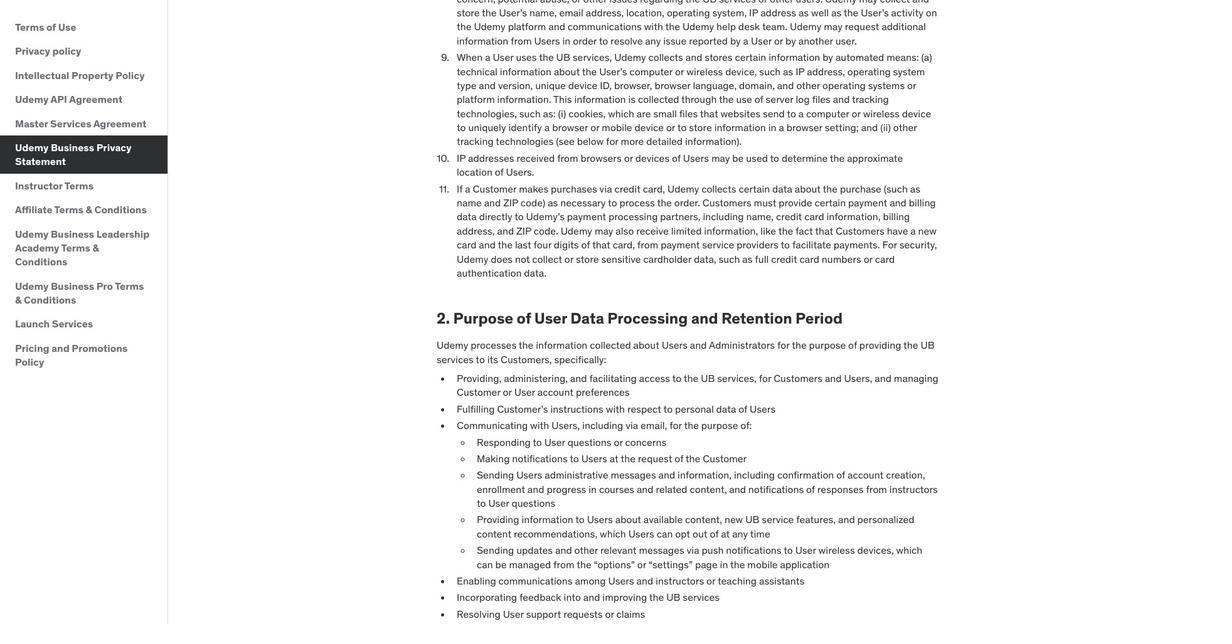 Task type: vqa. For each thing, say whether or not it's contained in the screenshot.
the bottom at
yes



Task type: describe. For each thing, give the bounding box(es) containing it.
card up authentication
[[457, 239, 477, 251]]

1 vertical spatial operating
[[823, 79, 866, 92]]

language,
[[693, 79, 737, 92]]

and up related at bottom right
[[659, 469, 676, 482]]

1 vertical spatial customer
[[457, 386, 501, 399]]

via inside "when a user uses the ub services, udemy collects and stores certain information by automated means: (a) technical information about the user's computer or wireless device, such as ip address, operating system type and version, unique device id, browser, browser language, domain, and other operating systems or platform information. this information is collected through the use of server log files and tracking technologies, such as: (i) cookies, which are small files that websites send to a computer or wireless device to uniquely identify a browser or mobile device or to store information in a browser setting; and (ii) other tracking technologies (see below for more detailed information). ip addresses received from browsers or devices of users may be used to determine the approximate location of users. if a customer makes purchases via credit card, udemy collects certain data about the purchase (such as name and zip code) as necessary to process the order. customers must provide certain payment and billing data directly to udemy's payment processing partners, including name, credit card information, billing address, and zip code. udemy may also receive limited information, like the fact that customers have a new card and the last four digits of that card, from payment service providers to facilitate payments. for security, udemy does not collect or store sensitive cardholder data, such as full credit card numbers or card authentication data."
[[600, 182, 613, 195]]

of:
[[741, 419, 752, 432]]

affiliate terms & conditions link
[[0, 198, 168, 222]]

sensitive
[[602, 253, 641, 265]]

systems
[[869, 79, 905, 92]]

customers inside the providing, administering, and facilitating access to the ub services, for customers and users, and managing customer or user account preferences fulfilling customer's instructions with respect to personal data of users communicating with users, including via email, for the purpose of: responding to user questions or concerns making notifications to users at the request of the customer sending users administrative messages and information, including confirmation of account creation, enrollment and progress in courses and related content, and notifications of responses from instructors to user questions providing information to users about available content, new ub service features, and personalized content recommendations, which users can opt out of at any time sending updates and other relevant messages via push notifications to user wireless devices, which can be managed from the "options" or "settings" page in the mobile application enabling communications among users and instructors or teaching assistants incorporating feedback into and improving the ub services resolving user support requests or claims
[[774, 372, 823, 385]]

udemy up order.
[[668, 182, 700, 195]]

ub up personal
[[701, 372, 715, 385]]

conditions inside udemy business pro terms & conditions
[[24, 294, 76, 306]]

users inside the udemy processes the information collected about users and administrators for the purpose of providing the ub services to its customers, specifically:
[[662, 339, 688, 352]]

0 vertical spatial payment
[[849, 197, 888, 209]]

1 vertical spatial zip
[[517, 225, 532, 237]]

a down as:
[[545, 121, 550, 134]]

1 horizontal spatial computer
[[807, 107, 850, 120]]

of up 'of:'
[[739, 403, 748, 415]]

have
[[888, 225, 909, 237]]

a down log
[[799, 107, 804, 120]]

also
[[616, 225, 634, 237]]

0 horizontal spatial store
[[576, 253, 599, 265]]

the left user's
[[582, 65, 597, 78]]

a up technical
[[485, 51, 491, 63]]

0 horizontal spatial browser
[[553, 121, 588, 134]]

1 vertical spatial customers
[[836, 225, 885, 237]]

0 vertical spatial instructors
[[890, 483, 939, 496]]

to up providing
[[477, 497, 486, 510]]

customers,
[[501, 353, 552, 366]]

type
[[457, 79, 477, 92]]

or down digits
[[565, 253, 574, 265]]

of down confirmation
[[807, 483, 816, 496]]

service inside "when a user uses the ub services, udemy collects and stores certain information by automated means: (a) technical information about the user's computer or wireless device, such as ip address, operating system type and version, unique device id, browser, browser language, domain, and other operating systems or platform information. this information is collected through the use of server log files and tracking technologies, such as: (i) cookies, which are small files that websites send to a computer or wireless device to uniquely identify a browser or mobile device or to store information in a browser setting; and (ii) other tracking technologies (see below for more detailed information). ip addresses received from browsers or devices of users may be used to determine the approximate location of users. if a customer makes purchases via credit card, udemy collects certain data about the purchase (such as name and zip code) as necessary to process the order. customers must provide certain payment and billing data directly to udemy's payment processing partners, including name, credit card information, billing address, and zip code. udemy may also receive limited information, like the fact that customers have a new card and the last four digits of that card, from payment service providers to facilitate payments. for security, udemy does not collect or store sensitive cardholder data, such as full credit card numbers or card authentication data."
[[703, 239, 735, 251]]

card up fact
[[805, 211, 825, 223]]

users up administrative
[[582, 453, 608, 465]]

or down page
[[707, 575, 716, 588]]

2 vertical spatial notifications
[[727, 544, 782, 557]]

including inside "when a user uses the ub services, udemy collects and stores certain information by automated means: (a) technical information about the user's computer or wireless device, such as ip address, operating system type and version, unique device id, browser, browser language, domain, and other operating systems or platform information. this information is collected through the use of server log files and tracking technologies, such as: (i) cookies, which are small files that websites send to a computer or wireless device to uniquely identify a browser or mobile device or to store information in a browser setting; and (ii) other tracking technologies (see below for more detailed information). ip addresses received from browsers or devices of users may be used to determine the approximate location of users. if a customer makes purchases via credit card, udemy collects certain data about the purchase (such as name and zip code) as necessary to process the order. customers must provide certain payment and billing data directly to udemy's payment processing partners, including name, credit card information, billing address, and zip code. udemy may also receive limited information, like the fact that customers have a new card and the last four digits of that card, from payment service providers to facilitate payments. for security, udemy does not collect or store sensitive cardholder data, such as full credit card numbers or card authentication data."
[[703, 211, 744, 223]]

0 horizontal spatial may
[[595, 225, 614, 237]]

master
[[15, 117, 48, 130]]

in inside "when a user uses the ub services, udemy collects and stores certain information by automated means: (a) technical information about the user's computer or wireless device, such as ip address, operating system type and version, unique device id, browser, browser language, domain, and other operating systems or platform information. this information is collected through the use of server log files and tracking technologies, such as: (i) cookies, which are small files that websites send to a computer or wireless device to uniquely identify a browser or mobile device or to store information in a browser setting; and (ii) other tracking technologies (see below for more detailed information). ip addresses received from browsers or devices of users may be used to determine the approximate location of users. if a customer makes purchases via credit card, udemy collects certain data about the purchase (such as name and zip code) as necessary to process the order. customers must provide certain payment and billing data directly to udemy's payment processing partners, including name, credit card information, billing address, and zip code. udemy may also receive limited information, like the fact that customers have a new card and the last four digits of that card, from payment service providers to facilitate payments. for security, udemy does not collect or store sensitive cardholder data, such as full credit card numbers or card authentication data."
[[769, 121, 777, 134]]

1 vertical spatial content,
[[686, 514, 723, 526]]

providing, administering, and facilitating access to the ub services, for customers and users, and managing customer or user account preferences fulfilling customer's instructions with respect to personal data of users communicating with users, including via email, for the purpose of: responding to user questions or concerns making notifications to users at the request of the customer sending users administrative messages and information, including confirmation of account creation, enrollment and progress in courses and related content, and notifications of responses from instructors to user questions providing information to users about available content, new ub service features, and personalized content recommendations, which users can opt out of at any time sending updates and other relevant messages via push notifications to user wireless devices, which can be managed from the "options" or "settings" page in the mobile application enabling communications among users and instructors or teaching assistants incorporating feedback into and improving the ub services resolving user support requests or claims
[[457, 372, 939, 621]]

1 horizontal spatial collects
[[702, 182, 737, 195]]

information).
[[686, 135, 742, 148]]

1 vertical spatial billing
[[884, 211, 911, 223]]

0 horizontal spatial such
[[520, 107, 541, 120]]

or right "options"
[[638, 559, 647, 571]]

terms inside terms of use "link"
[[15, 21, 44, 33]]

to up administrative
[[570, 453, 579, 465]]

security,
[[900, 239, 938, 251]]

data inside the providing, administering, and facilitating access to the ub services, for customers and users, and managing customer or user account preferences fulfilling customer's instructions with respect to personal data of users communicating with users, including via email, for the purpose of: responding to user questions or concerns making notifications to users at the request of the customer sending users administrative messages and information, including confirmation of account creation, enrollment and progress in courses and related content, and notifications of responses from instructors to user questions providing information to users about available content, new ub service features, and personalized content recommendations, which users can opt out of at any time sending updates and other relevant messages via push notifications to user wireless devices, which can be managed from the "options" or "settings" page in the mobile application enabling communications among users and instructors or teaching assistants incorporating feedback into and improving the ub services resolving user support requests or claims
[[717, 403, 737, 415]]

the down setting; on the top right of the page
[[830, 152, 845, 164]]

for
[[883, 239, 898, 251]]

property
[[72, 69, 113, 81]]

code.
[[534, 225, 559, 237]]

new inside "when a user uses the ub services, udemy collects and stores certain information by automated means: (a) technical information about the user's computer or wireless device, such as ip address, operating system type and version, unique device id, browser, browser language, domain, and other operating systems or platform information. this information is collected through the use of server log files and tracking technologies, such as: (i) cookies, which are small files that websites send to a computer or wireless device to uniquely identify a browser or mobile device or to store information in a browser setting; and (ii) other tracking technologies (see below for more detailed information). ip addresses received from browsers or devices of users may be used to determine the approximate location of users. if a customer makes purchases via credit card, udemy collects certain data about the purchase (such as name and zip code) as necessary to process the order. customers must provide certain payment and billing data directly to udemy's payment processing partners, including name, credit card information, billing address, and zip code. udemy may also receive limited information, like the fact that customers have a new card and the last four digits of that card, from payment service providers to facilitate payments. for security, udemy does not collect or store sensitive cardholder data, such as full credit card numbers or card authentication data."
[[919, 225, 937, 237]]

requests
[[564, 608, 603, 621]]

the up partners,
[[658, 197, 672, 209]]

information, inside the providing, administering, and facilitating access to the ub services, for customers and users, and managing customer or user account preferences fulfilling customer's instructions with respect to personal data of users communicating with users, including via email, for the purpose of: responding to user questions or concerns making notifications to users at the request of the customer sending users administrative messages and information, including confirmation of account creation, enrollment and progress in courses and related content, and notifications of responses from instructors to user questions providing information to users about available content, new ub service features, and personalized content recommendations, which users can opt out of at any time sending updates and other relevant messages via push notifications to user wireless devices, which can be managed from the "options" or "settings" page in the mobile application enabling communications among users and instructors or teaching assistants incorporating feedback into and improving the ub services resolving user support requests or claims
[[678, 469, 732, 482]]

0 vertical spatial messages
[[611, 469, 657, 482]]

1 vertical spatial notifications
[[749, 483, 804, 496]]

to down code)
[[515, 211, 524, 223]]

or left concerns
[[614, 436, 623, 449]]

out
[[693, 528, 708, 540]]

2 vertical spatial customer
[[703, 453, 747, 465]]

a up security,
[[911, 225, 916, 237]]

the up the teaching
[[731, 559, 746, 571]]

the down concerns
[[621, 453, 636, 465]]

for right email,
[[670, 419, 682, 432]]

teaching
[[718, 575, 757, 588]]

users down courses
[[587, 514, 613, 526]]

preferences
[[576, 386, 630, 399]]

and left related at bottom right
[[637, 483, 654, 496]]

of right purpose
[[517, 309, 531, 329]]

and left progress
[[528, 483, 545, 496]]

browser,
[[615, 79, 653, 92]]

and down directly
[[498, 225, 514, 237]]

and up server
[[778, 79, 795, 92]]

users.
[[506, 166, 535, 178]]

to left uniquely on the left of page
[[457, 121, 466, 134]]

partners,
[[661, 211, 701, 223]]

0 vertical spatial collects
[[649, 51, 684, 63]]

customer inside "when a user uses the ub services, udemy collects and stores certain information by automated means: (a) technical information about the user's computer or wireless device, such as ip address, operating system type and version, unique device id, browser, browser language, domain, and other operating systems or platform information. this information is collected through the use of server log files and tracking technologies, such as: (i) cookies, which are small files that websites send to a computer or wireless device to uniquely identify a browser or mobile device or to store information in a browser setting; and (ii) other tracking technologies (see below for more detailed information). ip addresses received from browsers or devices of users may be used to determine the approximate location of users. if a customer makes purchases via credit card, udemy collects certain data about the purchase (such as name and zip code) as necessary to process the order. customers must provide certain payment and billing data directly to udemy's payment processing partners, including name, credit card information, billing address, and zip code. udemy may also receive limited information, like the fact that customers have a new card and the last four digits of that card, from payment service providers to facilitate payments. for security, udemy does not collect or store sensitive cardholder data, such as full credit card numbers or card authentication data."
[[473, 182, 517, 195]]

master services agreement link
[[0, 111, 168, 136]]

new inside the providing, administering, and facilitating access to the ub services, for customers and users, and managing customer or user account preferences fulfilling customer's instructions with respect to personal data of users communicating with users, including via email, for the purpose of: responding to user questions or concerns making notifications to users at the request of the customer sending users administrative messages and information, including confirmation of account creation, enrollment and progress in courses and related content, and notifications of responses from instructors to user questions providing information to users about available content, new ub service features, and personalized content recommendations, which users can opt out of at any time sending updates and other relevant messages via push notifications to user wireless devices, which can be managed from the "options" or "settings" page in the mobile application enabling communications among users and instructors or teaching assistants incorporating feedback into and improving the ub services resolving user support requests or claims
[[725, 514, 744, 526]]

1 vertical spatial with
[[531, 419, 550, 432]]

identify
[[509, 121, 542, 134]]

2 vertical spatial device
[[635, 121, 664, 134]]

devices
[[636, 152, 670, 164]]

0 horizontal spatial data
[[457, 211, 477, 223]]

or up setting; on the top right of the page
[[852, 107, 861, 120]]

2 vertical spatial credit
[[772, 253, 798, 265]]

and down (such
[[890, 197, 907, 209]]

the up does
[[498, 239, 513, 251]]

user up application at the bottom of page
[[796, 544, 817, 557]]

0 horizontal spatial ip
[[457, 152, 466, 164]]

1 vertical spatial users,
[[552, 419, 580, 432]]

0 vertical spatial ip
[[796, 65, 805, 78]]

(ii)
[[881, 121, 892, 134]]

information left by
[[769, 51, 821, 63]]

2 vertical spatial which
[[897, 544, 923, 557]]

application
[[781, 559, 830, 571]]

1 vertical spatial tracking
[[457, 135, 494, 148]]

or down "system"
[[908, 79, 917, 92]]

1 horizontal spatial via
[[626, 419, 639, 432]]

1 vertical spatial certain
[[739, 182, 770, 195]]

administrators
[[709, 339, 775, 352]]

of down domain,
[[755, 93, 764, 106]]

devices,
[[858, 544, 894, 557]]

0 vertical spatial at
[[610, 453, 619, 465]]

from up personalized
[[867, 483, 888, 496]]

1 horizontal spatial can
[[657, 528, 673, 540]]

2 vertical spatial certain
[[815, 197, 846, 209]]

the down period
[[792, 339, 807, 352]]

instructor terms link
[[0, 174, 168, 198]]

about up unique
[[554, 65, 580, 78]]

1 vertical spatial credit
[[777, 211, 803, 223]]

privacy policy link
[[0, 39, 168, 63]]

the right improving
[[650, 592, 664, 604]]

use
[[737, 93, 753, 106]]

information.
[[498, 93, 552, 106]]

setting;
[[825, 121, 859, 134]]

1 horizontal spatial payment
[[661, 239, 700, 251]]

0 vertical spatial credit
[[615, 182, 641, 195]]

1 horizontal spatial in
[[720, 559, 729, 571]]

udemy business privacy statement
[[15, 141, 132, 168]]

2 vertical spatial such
[[719, 253, 740, 265]]

2 horizontal spatial device
[[903, 107, 932, 120]]

concerns
[[626, 436, 667, 449]]

necessary
[[561, 197, 606, 209]]

and right features,
[[839, 514, 856, 526]]

resolving
[[457, 608, 501, 621]]

policy inside intellectual property policy link
[[116, 69, 145, 81]]

the up related at bottom right
[[686, 453, 701, 465]]

creation,
[[887, 469, 926, 482]]

into
[[564, 592, 581, 604]]

business for leadership
[[51, 228, 94, 240]]

1 horizontal spatial files
[[813, 93, 831, 106]]

0 vertical spatial address,
[[808, 65, 846, 78]]

the left use
[[720, 93, 734, 106]]

by
[[823, 51, 834, 63]]

through
[[682, 93, 717, 106]]

promotions
[[72, 342, 128, 355]]

0 vertical spatial information,
[[827, 211, 881, 223]]

facilitating
[[590, 372, 637, 385]]

privacy inside "udemy business privacy statement"
[[96, 141, 132, 154]]

1 vertical spatial messages
[[639, 544, 685, 557]]

collected inside "when a user uses the ub services, udemy collects and stores certain information by automated means: (a) technical information about the user's computer or wireless device, such as ip address, operating system type and version, unique device id, browser, browser language, domain, and other operating systems or platform information. this information is collected through the use of server log files and tracking technologies, such as: (i) cookies, which are small files that websites send to a computer or wireless device to uniquely identify a browser or mobile device or to store information in a browser setting; and (ii) other tracking technologies (see below for more detailed information). ip addresses received from browsers or devices of users may be used to determine the approximate location of users. if a customer makes purchases via credit card, udemy collects certain data about the purchase (such as name and zip code) as necessary to process the order. customers must provide certain payment and billing data directly to udemy's payment processing partners, including name, credit card information, billing address, and zip code. udemy may also receive limited information, like the fact that customers have a new card and the last four digits of that card, from payment service providers to facilitate payments. for security, udemy does not collect or store sensitive cardholder data, such as full credit card numbers or card authentication data."
[[638, 93, 680, 106]]

or up 'below'
[[591, 121, 600, 134]]

0 vertical spatial notifications
[[513, 453, 568, 465]]

to right send
[[787, 107, 797, 120]]

to right access
[[673, 372, 682, 385]]

0 horizontal spatial can
[[477, 559, 493, 571]]

device,
[[726, 65, 757, 78]]

udemy business leadership academy terms & conditions link
[[0, 222, 168, 274]]

user left support
[[503, 608, 524, 621]]

information down uses
[[500, 65, 552, 78]]

version,
[[498, 79, 533, 92]]

user left data
[[535, 309, 567, 329]]

user up administrative
[[545, 436, 566, 449]]

the right the providing at right bottom
[[904, 339, 919, 352]]

instructor terms
[[15, 179, 94, 192]]

service inside the providing, administering, and facilitating access to the ub services, for customers and users, and managing customer or user account preferences fulfilling customer's instructions with respect to personal data of users communicating with users, including via email, for the purpose of: responding to user questions or concerns making notifications to users at the request of the customer sending users administrative messages and information, including confirmation of account creation, enrollment and progress in courses and related content, and notifications of responses from instructors to user questions providing information to users about available content, new ub service features, and personalized content recommendations, which users can opt out of at any time sending updates and other relevant messages via push notifications to user wireless devices, which can be managed from the "options" or "settings" page in the mobile application enabling communications among users and instructors or teaching assistants incorporating feedback into and improving the ub services resolving user support requests or claims
[[762, 514, 794, 526]]

of right request on the right bottom of page
[[675, 453, 684, 465]]

0 vertical spatial billing
[[910, 197, 937, 209]]

providing,
[[457, 372, 502, 385]]

wireless inside the providing, administering, and facilitating access to the ub services, for customers and users, and managing customer or user account preferences fulfilling customer's instructions with respect to personal data of users communicating with users, including via email, for the purpose of: responding to user questions or concerns making notifications to users at the request of the customer sending users administrative messages and information, including confirmation of account creation, enrollment and progress in courses and related content, and notifications of responses from instructors to user questions providing information to users about available content, new ub service features, and personalized content recommendations, which users can opt out of at any time sending updates and other relevant messages via push notifications to user wireless devices, which can be managed from the "options" or "settings" page in the mobile application enabling communications among users and instructors or teaching assistants incorporating feedback into and improving the ub services resolving user support requests or claims
[[819, 544, 856, 557]]

when a user uses the ub services, udemy collects and stores certain information by automated means: (a) technical information about the user's computer or wireless device, such as ip address, operating system type and version, unique device id, browser, browser language, domain, and other operating systems or platform information. this information is collected through the use of server log files and tracking technologies, such as: (i) cookies, which are small files that websites send to a computer or wireless device to uniquely identify a browser or mobile device or to store information in a browser setting; and (ii) other tracking technologies (see below for more detailed information). ip addresses received from browsers or devices of users may be used to determine the approximate location of users. if a customer makes purchases via credit card, udemy collects certain data about the purchase (such as name and zip code) as necessary to process the order. customers must provide certain payment and billing data directly to udemy's payment processing partners, including name, credit card information, billing address, and zip code. udemy may also receive limited information, like the fact that customers have a new card and the last four digits of that card, from payment service providers to facilitate payments. for security, udemy does not collect or store sensitive cardholder data, such as full credit card numbers or card authentication data.
[[457, 51, 938, 279]]

from down recommendations, at the left bottom of the page
[[554, 559, 575, 571]]

0 vertical spatial certain
[[736, 51, 767, 63]]

terms inside udemy business leadership academy terms & conditions
[[61, 242, 90, 254]]

1 vertical spatial payment
[[567, 211, 607, 223]]

2 horizontal spatial data
[[773, 182, 793, 195]]

as right (such
[[911, 182, 921, 195]]

of right out at the right bottom of the page
[[710, 528, 719, 540]]

0 horizontal spatial device
[[569, 79, 598, 92]]

0 vertical spatial zip
[[504, 197, 519, 209]]

purpose inside the udemy processes the information collected about users and administrators for the purpose of providing the ub services to its customers, specifically:
[[810, 339, 846, 352]]

four
[[534, 239, 552, 251]]

a down send
[[779, 121, 785, 134]]

progress
[[547, 483, 587, 496]]

0 vertical spatial content,
[[690, 483, 727, 496]]

uniquely
[[469, 121, 506, 134]]

data
[[571, 309, 605, 329]]

fact
[[796, 225, 814, 237]]

which inside "when a user uses the ub services, udemy collects and stores certain information by automated means: (a) technical information about the user's computer or wireless device, such as ip address, operating system type and version, unique device id, browser, browser language, domain, and other operating systems or platform information. this information is collected through the use of server log files and tracking technologies, such as: (i) cookies, which are small files that websites send to a computer or wireless device to uniquely identify a browser or mobile device or to store information in a browser setting; and (ii) other tracking technologies (see below for more detailed information). ip addresses received from browsers or devices of users may be used to determine the approximate location of users. if a customer makes purchases via credit card, udemy collects certain data about the purchase (such as name and zip code) as necessary to process the order. customers must provide certain payment and billing data directly to udemy's payment processing partners, including name, credit card information, billing address, and zip code. udemy may also receive limited information, like the fact that customers have a new card and the last four digits of that card, from payment service providers to facilitate payments. for security, udemy does not collect or store sensitive cardholder data, such as full credit card numbers or card authentication data."
[[608, 107, 635, 120]]

means:
[[887, 51, 920, 63]]

0 horizontal spatial questions
[[512, 497, 556, 510]]

terms of use link
[[0, 15, 168, 39]]

ub down "settings" at the right of page
[[667, 592, 681, 604]]

0 vertical spatial may
[[712, 152, 730, 164]]

card down "facilitate"
[[800, 253, 820, 265]]

user inside "when a user uses the ub services, udemy collects and stores certain information by automated means: (a) technical information about the user's computer or wireless device, such as ip address, operating system type and version, unique device id, browser, browser language, domain, and other operating systems or platform information. this information is collected through the use of server log files and tracking technologies, such as: (i) cookies, which are small files that websites send to a computer or wireless device to uniquely identify a browser or mobile device or to store information in a browser setting; and (ii) other tracking technologies (see below for more detailed information). ip addresses received from browsers or devices of users may be used to determine the approximate location of users. if a customer makes purchases via credit card, udemy collects certain data about the purchase (such as name and zip code) as necessary to process the order. customers must provide certain payment and billing data directly to udemy's payment processing partners, including name, credit card information, billing address, and zip code. udemy may also receive limited information, like the fact that customers have a new card and the last four digits of that card, from payment service providers to facilitate payments. for security, udemy does not collect or store sensitive cardholder data, such as full credit card numbers or card authentication data."
[[493, 51, 514, 63]]

1 horizontal spatial with
[[606, 403, 625, 415]]

0 vertical spatial wireless
[[687, 65, 723, 78]]

providing
[[860, 339, 902, 352]]

0 vertical spatial other
[[797, 79, 821, 92]]

2 horizontal spatial other
[[894, 121, 918, 134]]

and inside the udemy processes the information collected about users and administrators for the purpose of providing the ub services to its customers, specifically:
[[690, 339, 707, 352]]

business for privacy
[[51, 141, 94, 154]]

push
[[702, 544, 724, 557]]

the right uses
[[539, 51, 554, 63]]

terms inside instructor terms link
[[64, 179, 94, 192]]

feedback
[[520, 592, 562, 604]]

be inside the providing, administering, and facilitating access to the ub services, for customers and users, and managing customer or user account preferences fulfilling customer's instructions with respect to personal data of users communicating with users, including via email, for the purpose of: responding to user questions or concerns making notifications to users at the request of the customer sending users administrative messages and information, including confirmation of account creation, enrollment and progress in courses and related content, and notifications of responses from instructors to user questions providing information to users about available content, new ub service features, and personalized content recommendations, which users can opt out of at any time sending updates and other relevant messages via push notifications to user wireless devices, which can be managed from the "options" or "settings" page in the mobile application enabling communications among users and instructors or teaching assistants incorporating feedback into and improving the ub services resolving user support requests or claims
[[496, 559, 507, 571]]

of down addresses
[[495, 166, 504, 178]]

0 vertical spatial operating
[[848, 65, 891, 78]]

udemy's
[[526, 211, 565, 223]]

and down specifically:
[[571, 372, 587, 385]]

udemy inside the udemy processes the information collected about users and administrators for the purpose of providing the ub services to its customers, specifically:
[[437, 339, 469, 352]]

mobile inside "when a user uses the ub services, udemy collects and stores certain information by automated means: (a) technical information about the user's computer or wireless device, such as ip address, operating system type and version, unique device id, browser, browser language, domain, and other operating systems or platform information. this information is collected through the use of server log files and tracking technologies, such as: (i) cookies, which are small files that websites send to a computer or wireless device to uniquely identify a browser or mobile device or to store information in a browser setting; and (ii) other tracking technologies (see below for more detailed information). ip addresses received from browsers or devices of users may be used to determine the approximate location of users. if a customer makes purchases via credit card, udemy collects certain data about the purchase (such as name and zip code) as necessary to process the order. customers must provide certain payment and billing data directly to udemy's payment processing partners, including name, credit card information, billing address, and zip code. udemy may also receive limited information, like the fact that customers have a new card and the last four digits of that card, from payment service providers to facilitate payments. for security, udemy does not collect or store sensitive cardholder data, such as full credit card numbers or card authentication data."
[[602, 121, 633, 134]]

1 vertical spatial wireless
[[864, 107, 900, 120]]

be inside "when a user uses the ub services, udemy collects and stores certain information by automated means: (a) technical information about the user's computer or wireless device, such as ip address, operating system type and version, unique device id, browser, browser language, domain, and other operating systems or platform information. this information is collected through the use of server log files and tracking technologies, such as: (i) cookies, which are small files that websites send to a computer or wireless device to uniquely identify a browser or mobile device or to store information in a browser setting; and (ii) other tracking technologies (see below for more detailed information). ip addresses received from browsers or devices of users may be used to determine the approximate location of users. if a customer makes purchases via credit card, udemy collects certain data about the purchase (such as name and zip code) as necessary to process the order. customers must provide certain payment and billing data directly to udemy's payment processing partners, including name, credit card information, billing address, and zip code. udemy may also receive limited information, like the fact that customers have a new card and the last four digits of that card, from payment service providers to facilitate payments. for security, udemy does not collect or store sensitive cardholder data, such as full credit card numbers or card authentication data."
[[733, 152, 744, 164]]

other inside the providing, administering, and facilitating access to the ub services, for customers and users, and managing customer or user account preferences fulfilling customer's instructions with respect to personal data of users communicating with users, including via email, for the purpose of: responding to user questions or concerns making notifications to users at the request of the customer sending users administrative messages and information, including confirmation of account creation, enrollment and progress in courses and related content, and notifications of responses from instructors to user questions providing information to users about available content, new ub service features, and personalized content recommendations, which users can opt out of at any time sending updates and other relevant messages via push notifications to user wireless devices, which can be managed from the "options" or "settings" page in the mobile application enabling communications among users and instructors or teaching assistants incorporating feedback into and improving the ub services resolving user support requests or claims
[[575, 544, 598, 557]]

of inside "link"
[[46, 21, 56, 33]]

or down small
[[667, 121, 676, 134]]

or down payments.
[[864, 253, 873, 265]]

claims
[[617, 608, 646, 621]]

1 vertical spatial card,
[[613, 239, 635, 251]]

0 vertical spatial such
[[760, 65, 781, 78]]

unique
[[536, 79, 566, 92]]

0 vertical spatial questions
[[568, 436, 612, 449]]

1 vertical spatial which
[[600, 528, 626, 540]]

for down administrators
[[759, 372, 772, 385]]

1 horizontal spatial account
[[848, 469, 884, 482]]

leadership
[[96, 228, 150, 240]]

cookies,
[[569, 107, 606, 120]]

udemy inside udemy business leadership academy terms & conditions
[[15, 228, 49, 240]]

users inside "when a user uses the ub services, udemy collects and stores certain information by automated means: (a) technical information about the user's computer or wireless device, such as ip address, operating system type and version, unique device id, browser, browser language, domain, and other operating systems or platform information. this information is collected through the use of server log files and tracking technologies, such as: (i) cookies, which are small files that websites send to a computer or wireless device to uniquely identify a browser or mobile device or to store information in a browser setting; and (ii) other tracking technologies (see below for more detailed information). ip addresses received from browsers or devices of users may be used to determine the approximate location of users. if a customer makes purchases via credit card, udemy collects certain data about the purchase (such as name and zip code) as necessary to process the order. customers must provide certain payment and billing data directly to udemy's payment processing partners, including name, credit card information, billing address, and zip code. udemy may also receive limited information, like the fact that customers have a new card and the last four digits of that card, from payment service providers to facilitate payments. for security, udemy does not collect or store sensitive cardholder data, such as full credit card numbers or card authentication data."
[[684, 152, 709, 164]]

responses
[[818, 483, 864, 496]]

customer's
[[497, 403, 548, 415]]

0 horizontal spatial in
[[589, 483, 597, 496]]

and down period
[[826, 372, 842, 385]]

2 horizontal spatial that
[[816, 225, 834, 237]]

related
[[656, 483, 688, 496]]

1 horizontal spatial browser
[[655, 79, 691, 92]]

0 horizontal spatial instructors
[[656, 575, 705, 588]]

user down enrollment
[[489, 497, 509, 510]]

users down "available"
[[629, 528, 655, 540]]

and up setting; on the top right of the page
[[834, 93, 850, 106]]

2 vertical spatial including
[[735, 469, 775, 482]]

and inside pricing and promotions policy
[[52, 342, 70, 355]]

users up enrollment
[[517, 469, 543, 482]]

1 sending from the top
[[477, 469, 514, 482]]

to left "facilitate"
[[781, 239, 790, 251]]

intellectual property policy link
[[0, 63, 168, 87]]

"settings"
[[649, 559, 693, 571]]

and up the udemy processes the information collected about users and administrators for the purpose of providing the ub services to its customers, specifically:
[[692, 309, 719, 329]]

from down "receive"
[[638, 239, 659, 251]]

technologies
[[496, 135, 554, 148]]

name,
[[747, 211, 774, 223]]

managing
[[895, 372, 939, 385]]

features,
[[797, 514, 836, 526]]

numbers
[[822, 253, 862, 265]]

1 vertical spatial including
[[583, 419, 624, 432]]

to right responding
[[533, 436, 542, 449]]

to up application at the bottom of page
[[784, 544, 793, 557]]

launch services link
[[0, 312, 168, 336]]

0 horizontal spatial computer
[[630, 65, 673, 78]]

mobile inside the providing, administering, and facilitating access to the ub services, for customers and users, and managing customer or user account preferences fulfilling customer's instructions with respect to personal data of users communicating with users, including via email, for the purpose of: responding to user questions or concerns making notifications to users at the request of the customer sending users administrative messages and information, including confirmation of account creation, enrollment and progress in courses and related content, and notifications of responses from instructors to user questions providing information to users about available content, new ub service features, and personalized content recommendations, which users can opt out of at any time sending updates and other relevant messages via push notifications to user wireless devices, which can be managed from the "options" or "settings" page in the mobile application enabling communications among users and instructors or teaching assistants incorporating feedback into and improving the ub services resolving user support requests or claims
[[748, 559, 778, 571]]

instructions
[[551, 403, 604, 415]]

the left purchase
[[823, 182, 838, 195]]

small
[[654, 107, 677, 120]]

of down detailed
[[672, 152, 681, 164]]

2 horizontal spatial via
[[687, 544, 700, 557]]

information down id,
[[575, 93, 626, 106]]



Task type: locate. For each thing, give the bounding box(es) containing it.
1 vertical spatial services
[[52, 318, 93, 331]]

1 horizontal spatial that
[[701, 107, 719, 120]]

udemy up authentication
[[457, 253, 489, 265]]

udemy up academy
[[15, 228, 49, 240]]

and down technical
[[479, 79, 496, 92]]

user left uses
[[493, 51, 514, 63]]

uses
[[516, 51, 537, 63]]

certain
[[736, 51, 767, 63], [739, 182, 770, 195], [815, 197, 846, 209]]

updates
[[517, 544, 553, 557]]

1 vertical spatial store
[[576, 253, 599, 265]]

instructors down creation,
[[890, 483, 939, 496]]

1 vertical spatial services,
[[718, 372, 757, 385]]

1 horizontal spatial &
[[86, 203, 92, 216]]

to up detailed
[[678, 121, 687, 134]]

device left id,
[[569, 79, 598, 92]]

ip
[[796, 65, 805, 78], [457, 152, 466, 164]]

as:
[[543, 107, 556, 120]]

1 horizontal spatial address,
[[808, 65, 846, 78]]

as up udemy's
[[548, 197, 558, 209]]

business left pro
[[51, 280, 94, 292]]

(a)
[[922, 51, 933, 63]]

responding
[[477, 436, 531, 449]]

and down recommendations, at the left bottom of the page
[[556, 544, 572, 557]]

0 vertical spatial store
[[689, 121, 712, 134]]

1 vertical spatial conditions
[[15, 256, 67, 268]]

making
[[477, 453, 510, 465]]

0 horizontal spatial via
[[600, 182, 613, 195]]

to
[[787, 107, 797, 120], [457, 121, 466, 134], [678, 121, 687, 134], [771, 152, 780, 164], [608, 197, 618, 209], [515, 211, 524, 223], [781, 239, 790, 251], [476, 353, 485, 366], [673, 372, 682, 385], [664, 403, 673, 415], [533, 436, 542, 449], [570, 453, 579, 465], [477, 497, 486, 510], [576, 514, 585, 526], [784, 544, 793, 557]]

period
[[796, 309, 843, 329]]

information inside the providing, administering, and facilitating access to the ub services, for customers and users, and managing customer or user account preferences fulfilling customer's instructions with respect to personal data of users communicating with users, including via email, for the purpose of: responding to user questions or concerns making notifications to users at the request of the customer sending users administrative messages and information, including confirmation of account creation, enrollment and progress in courses and related content, and notifications of responses from instructors to user questions providing information to users about available content, new ub service features, and personalized content recommendations, which users can opt out of at any time sending updates and other relevant messages via push notifications to user wireless devices, which can be managed from the "options" or "settings" page in the mobile application enabling communications among users and instructors or teaching assistants incorporating feedback into and improving the ub services resolving user support requests or claims
[[522, 514, 574, 526]]

2 vertical spatial that
[[593, 239, 611, 251]]

users down the information). at the right top of page
[[684, 152, 709, 164]]

1 vertical spatial files
[[680, 107, 698, 120]]

or left claims
[[606, 608, 614, 621]]

mobile up more
[[602, 121, 633, 134]]

that down through
[[701, 107, 719, 120]]

to left its
[[476, 353, 485, 366]]

udemy inside "udemy business privacy statement"
[[15, 141, 49, 154]]

0 vertical spatial customers
[[703, 197, 752, 209]]

1 vertical spatial collected
[[590, 339, 631, 352]]

about up relevant
[[616, 514, 642, 526]]

1 horizontal spatial policy
[[116, 69, 145, 81]]

0 vertical spatial be
[[733, 152, 744, 164]]

access
[[640, 372, 671, 385]]

and up improving
[[637, 575, 654, 588]]

1 vertical spatial business
[[51, 228, 94, 240]]

services up providing,
[[437, 353, 474, 366]]

services for master
[[50, 117, 91, 130]]

0 vertical spatial privacy
[[15, 45, 50, 57]]

may down the information). at the right top of page
[[712, 152, 730, 164]]

policy right property on the left of page
[[116, 69, 145, 81]]

services, inside "when a user uses the ub services, udemy collects and stores certain information by automated means: (a) technical information about the user's computer or wireless device, such as ip address, operating system type and version, unique device id, browser, browser language, domain, and other operating systems or platform information. this information is collected through the use of server log files and tracking technologies, such as: (i) cookies, which are small files that websites send to a computer or wireless device to uniquely identify a browser or mobile device or to store information in a browser setting; and (ii) other tracking technologies (see below for more detailed information). ip addresses received from browsers or devices of users may be used to determine the approximate location of users. if a customer makes purchases via credit card, udemy collects certain data about the purchase (such as name and zip code) as necessary to process the order. customers must provide certain payment and billing data directly to udemy's payment processing partners, including name, credit card information, billing address, and zip code. udemy may also receive limited information, like the fact that customers have a new card and the last four digits of that card, from payment service providers to facilitate payments. for security, udemy does not collect or store sensitive cardholder data, such as full credit card numbers or card authentication data."
[[573, 51, 612, 63]]

and left managing
[[875, 372, 892, 385]]

when
[[457, 51, 483, 63]]

2 vertical spatial via
[[687, 544, 700, 557]]

terms down 'instructor terms'
[[54, 203, 83, 216]]

affiliate
[[15, 203, 52, 216]]

1 vertical spatial information,
[[705, 225, 759, 237]]

1 vertical spatial ip
[[457, 152, 466, 164]]

or up customer's
[[503, 386, 512, 399]]

in down send
[[769, 121, 777, 134]]

to up email,
[[664, 403, 673, 415]]

3 business from the top
[[51, 280, 94, 292]]

opt
[[676, 528, 691, 540]]

from down (see
[[558, 152, 579, 164]]

and up any in the right of the page
[[730, 483, 746, 496]]

if
[[457, 182, 463, 195]]

1 vertical spatial at
[[721, 528, 730, 540]]

(such
[[884, 182, 908, 195]]

0 vertical spatial customer
[[473, 182, 517, 195]]

tracking down systems at the top right of the page
[[853, 93, 889, 106]]

0 vertical spatial services,
[[573, 51, 612, 63]]

collects down the information). at the right top of page
[[702, 182, 737, 195]]

udemy business pro terms & conditions link
[[0, 274, 168, 312]]

udemy inside udemy business pro terms & conditions
[[15, 280, 49, 292]]

1 horizontal spatial collected
[[638, 93, 680, 106]]

terms inside the 'affiliate terms & conditions' "link"
[[54, 203, 83, 216]]

of inside the udemy processes the information collected about users and administrators for the purpose of providing the ub services to its customers, specifically:
[[849, 339, 858, 352]]

to right used
[[771, 152, 780, 164]]

and up directly
[[484, 197, 501, 209]]

0 horizontal spatial card,
[[613, 239, 635, 251]]

1 horizontal spatial service
[[762, 514, 794, 526]]

via
[[600, 182, 613, 195], [626, 419, 639, 432], [687, 544, 700, 557]]

as
[[784, 65, 794, 78], [911, 182, 921, 195], [548, 197, 558, 209], [743, 253, 753, 265]]

purpose
[[454, 309, 514, 329]]

via down the respect
[[626, 419, 639, 432]]

a
[[485, 51, 491, 63], [799, 107, 804, 120], [545, 121, 550, 134], [779, 121, 785, 134], [465, 182, 471, 195], [911, 225, 916, 237]]

1 vertical spatial data
[[457, 211, 477, 223]]

0 vertical spatial users,
[[845, 372, 873, 385]]

policy inside pricing and promotions policy
[[15, 356, 44, 369]]

2. purpose of user data processing and retention period
[[437, 309, 843, 329]]

business inside "udemy business privacy statement"
[[51, 141, 94, 154]]

0 horizontal spatial account
[[538, 386, 574, 399]]

services inside the udemy processes the information collected about users and administrators for the purpose of providing the ub services to its customers, specifically:
[[437, 353, 474, 366]]

providers
[[737, 239, 779, 251]]

agreement for master services agreement
[[93, 117, 147, 130]]

user's
[[600, 65, 628, 78]]

to inside the udemy processes the information collected about users and administrators for the purpose of providing the ub services to its customers, specifically:
[[476, 353, 485, 366]]

0 horizontal spatial files
[[680, 107, 698, 120]]

2 vertical spatial wireless
[[819, 544, 856, 557]]

0 horizontal spatial payment
[[567, 211, 607, 223]]

intellectual property policy
[[15, 69, 145, 81]]

information down websites
[[715, 121, 766, 134]]

1 horizontal spatial privacy
[[96, 141, 132, 154]]

for inside the udemy processes the information collected about users and administrators for the purpose of providing the ub services to its customers, specifically:
[[778, 339, 790, 352]]

2 sending from the top
[[477, 544, 514, 557]]

card,
[[643, 182, 666, 195], [613, 239, 635, 251]]

services for launch
[[52, 318, 93, 331]]

addresses
[[468, 152, 515, 164]]

2 business from the top
[[51, 228, 94, 240]]

assistants
[[760, 575, 805, 588]]

services, down administrators
[[718, 372, 757, 385]]

statement
[[15, 155, 66, 168]]

2 vertical spatial business
[[51, 280, 94, 292]]

does
[[491, 253, 513, 265]]

of right digits
[[582, 239, 590, 251]]

users,
[[845, 372, 873, 385], [552, 419, 580, 432]]

makes
[[519, 182, 549, 195]]

1 vertical spatial agreement
[[93, 117, 147, 130]]

(see
[[556, 135, 575, 148]]

1 vertical spatial instructors
[[656, 575, 705, 588]]

business
[[51, 141, 94, 154], [51, 228, 94, 240], [51, 280, 94, 292]]

receive
[[637, 225, 669, 237]]

0 vertical spatial service
[[703, 239, 735, 251]]

enrollment
[[477, 483, 525, 496]]

udemy processes the information collected about users and administrators for the purpose of providing the ub services to its customers, specifically:
[[437, 339, 935, 366]]

are
[[637, 107, 651, 120]]

data up provide
[[773, 182, 793, 195]]

0 horizontal spatial that
[[593, 239, 611, 251]]

0 vertical spatial collected
[[638, 93, 680, 106]]

udemy api agreement link
[[0, 87, 168, 111]]

0 horizontal spatial with
[[531, 419, 550, 432]]

0 horizontal spatial policy
[[15, 356, 44, 369]]

& inside "link"
[[86, 203, 92, 216]]

or down more
[[624, 152, 633, 164]]

location
[[457, 166, 493, 178]]

1 horizontal spatial other
[[797, 79, 821, 92]]

ub up the time
[[746, 514, 760, 526]]

users, down instructions
[[552, 419, 580, 432]]

order.
[[675, 197, 701, 209]]

1 vertical spatial such
[[520, 107, 541, 120]]

purpose left 'of:'
[[702, 419, 739, 432]]

can
[[657, 528, 673, 540], [477, 559, 493, 571]]

about inside the providing, administering, and facilitating access to the ub services, for customers and users, and managing customer or user account preferences fulfilling customer's instructions with respect to personal data of users communicating with users, including via email, for the purpose of: responding to user questions or concerns making notifications to users at the request of the customer sending users administrative messages and information, including confirmation of account creation, enrollment and progress in courses and related content, and notifications of responses from instructors to user questions providing information to users about available content, new ub service features, and personalized content recommendations, which users can opt out of at any time sending updates and other relevant messages via push notifications to user wireless devices, which can be managed from the "options" or "settings" page in the mobile application enabling communications among users and instructors or teaching assistants incorporating feedback into and improving the ub services resolving user support requests or claims
[[616, 514, 642, 526]]

send
[[763, 107, 785, 120]]

0 horizontal spatial wireless
[[687, 65, 723, 78]]

collected up facilitating
[[590, 339, 631, 352]]

(i)
[[558, 107, 567, 120]]

1 horizontal spatial instructors
[[890, 483, 939, 496]]

0 vertical spatial device
[[569, 79, 598, 92]]

process
[[620, 197, 655, 209]]

1 horizontal spatial users,
[[845, 372, 873, 385]]

communications
[[499, 575, 573, 588]]

collected inside the udemy processes the information collected about users and administrators for the purpose of providing the ub services to its customers, specifically:
[[590, 339, 631, 352]]

the up among
[[577, 559, 592, 571]]

payment down necessary
[[567, 211, 607, 223]]

must
[[754, 197, 777, 209]]

0 vertical spatial new
[[919, 225, 937, 237]]

services, inside the providing, administering, and facilitating access to the ub services, for customers and users, and managing customer or user account preferences fulfilling customer's instructions with respect to personal data of users communicating with users, including via email, for the purpose of: responding to user questions or concerns making notifications to users at the request of the customer sending users administrative messages and information, including confirmation of account creation, enrollment and progress in courses and related content, and notifications of responses from instructors to user questions providing information to users about available content, new ub service features, and personalized content recommendations, which users can opt out of at any time sending updates and other relevant messages via push notifications to user wireless devices, which can be managed from the "options" or "settings" page in the mobile application enabling communications among users and instructors or teaching assistants incorporating feedback into and improving the ub services resolving user support requests or claims
[[718, 372, 757, 385]]

privacy inside privacy policy link
[[15, 45, 50, 57]]

billing
[[910, 197, 937, 209], [884, 211, 911, 223]]

information,
[[827, 211, 881, 223], [705, 225, 759, 237], [678, 469, 732, 482]]

including down instructions
[[583, 419, 624, 432]]

at up courses
[[610, 453, 619, 465]]

1 horizontal spatial services
[[683, 592, 720, 604]]

intellectual
[[15, 69, 69, 81]]

address,
[[808, 65, 846, 78], [457, 225, 495, 237]]

determine
[[782, 152, 828, 164]]

users up 'of:'
[[750, 403, 776, 415]]

and left (ii)
[[862, 121, 879, 134]]

1 business from the top
[[51, 141, 94, 154]]

messages up "settings" at the right of page
[[639, 544, 685, 557]]

0 horizontal spatial other
[[575, 544, 598, 557]]

pricing and promotions policy link
[[0, 336, 168, 375]]

1 vertical spatial mobile
[[748, 559, 778, 571]]

credit up process
[[615, 182, 641, 195]]

1 horizontal spatial at
[[721, 528, 730, 540]]

0 horizontal spatial customers
[[703, 197, 752, 209]]

automated
[[836, 51, 885, 63]]

business inside udemy business leadership academy terms & conditions
[[51, 228, 94, 240]]

1 horizontal spatial card,
[[643, 182, 666, 195]]

the down personal
[[685, 419, 699, 432]]

pricing and promotions policy
[[15, 342, 128, 369]]

log
[[796, 93, 810, 106]]

conditions up launch services
[[24, 294, 76, 306]]

0 horizontal spatial address,
[[457, 225, 495, 237]]

a right the if
[[465, 182, 471, 195]]

platform
[[457, 93, 495, 106]]

about up provide
[[795, 182, 821, 195]]

specifically:
[[555, 353, 607, 366]]

certain up device,
[[736, 51, 767, 63]]

conditions inside "link"
[[94, 203, 147, 216]]

to up recommendations, at the left bottom of the page
[[576, 514, 585, 526]]

services up pricing and promotions policy
[[52, 318, 93, 331]]

2 vertical spatial in
[[720, 559, 729, 571]]

conditions inside udemy business leadership academy terms & conditions
[[15, 256, 67, 268]]

2 horizontal spatial such
[[760, 65, 781, 78]]

customer down location
[[473, 182, 517, 195]]

1 vertical spatial service
[[762, 514, 794, 526]]

retention
[[722, 309, 793, 329]]

0 horizontal spatial at
[[610, 453, 619, 465]]

agreement for udemy api agreement
[[69, 93, 122, 106]]

information inside the udemy processes the information collected about users and administrators for the purpose of providing the ub services to its customers, specifically:
[[536, 339, 588, 352]]

0 vertical spatial data
[[773, 182, 793, 195]]

services
[[50, 117, 91, 130], [52, 318, 93, 331]]

conditions
[[94, 203, 147, 216], [15, 256, 67, 268], [24, 294, 76, 306]]

among
[[575, 575, 606, 588]]

users, down the providing at right bottom
[[845, 372, 873, 385]]

used
[[747, 152, 768, 164]]

system
[[894, 65, 926, 78]]

ip up location
[[457, 152, 466, 164]]

websites
[[721, 107, 761, 120]]

is
[[629, 93, 636, 106]]

0 horizontal spatial mobile
[[602, 121, 633, 134]]

payments.
[[834, 239, 881, 251]]

1 vertical spatial questions
[[512, 497, 556, 510]]

courses
[[600, 483, 635, 496]]

1 horizontal spatial customers
[[774, 372, 823, 385]]

conditions down academy
[[15, 256, 67, 268]]

to left process
[[608, 197, 618, 209]]

udemy inside udemy api agreement link
[[15, 93, 49, 106]]

digits
[[554, 239, 579, 251]]

user up customer's
[[515, 386, 535, 399]]

1 vertical spatial may
[[595, 225, 614, 237]]

0 vertical spatial purpose
[[810, 339, 846, 352]]

pricing
[[15, 342, 49, 355]]

0 vertical spatial which
[[608, 107, 635, 120]]

device down are
[[635, 121, 664, 134]]

purchase
[[841, 182, 882, 195]]

limited
[[672, 225, 702, 237]]

via down out at the right bottom of the page
[[687, 544, 700, 557]]

udemy up statement
[[15, 141, 49, 154]]

about inside the udemy processes the information collected about users and administrators for the purpose of providing the ub services to its customers, specifically:
[[634, 339, 660, 352]]

enabling
[[457, 575, 496, 588]]

ub inside the udemy processes the information collected about users and administrators for the purpose of providing the ub services to its customers, specifically:
[[921, 339, 935, 352]]

the
[[539, 51, 554, 63], [582, 65, 597, 78], [720, 93, 734, 106], [830, 152, 845, 164], [823, 182, 838, 195], [658, 197, 672, 209], [779, 225, 794, 237], [498, 239, 513, 251], [519, 339, 534, 352], [792, 339, 807, 352], [904, 339, 919, 352], [684, 372, 699, 385], [685, 419, 699, 432], [621, 453, 636, 465], [686, 453, 701, 465], [577, 559, 592, 571], [731, 559, 746, 571], [650, 592, 664, 604]]

2 horizontal spatial payment
[[849, 197, 888, 209]]

which right devices,
[[897, 544, 923, 557]]

request
[[638, 453, 673, 465]]

purpose down period
[[810, 339, 846, 352]]

more
[[621, 135, 644, 148]]

terms inside udemy business pro terms & conditions
[[115, 280, 144, 292]]

device down systems at the top right of the page
[[903, 107, 932, 120]]

collects up browser,
[[649, 51, 684, 63]]

2 horizontal spatial browser
[[787, 121, 823, 134]]

services inside the providing, administering, and facilitating access to the ub services, for customers and users, and managing customer or user account preferences fulfilling customer's instructions with respect to personal data of users communicating with users, including via email, for the purpose of: responding to user questions or concerns making notifications to users at the request of the customer sending users administrative messages and information, including confirmation of account creation, enrollment and progress in courses and related content, and notifications of responses from instructors to user questions providing information to users about available content, new ub service features, and personalized content recommendations, which users can opt out of at any time sending updates and other relevant messages via push notifications to user wireless devices, which can be managed from the "options" or "settings" page in the mobile application enabling communications among users and instructors or teaching assistants incorporating feedback into and improving the ub services resolving user support requests or claims
[[683, 592, 720, 604]]

1 horizontal spatial tracking
[[853, 93, 889, 106]]

1 horizontal spatial wireless
[[819, 544, 856, 557]]

such right data,
[[719, 253, 740, 265]]

1 vertical spatial sending
[[477, 544, 514, 557]]

business for pro
[[51, 280, 94, 292]]

policy
[[52, 45, 81, 57]]

0 vertical spatial computer
[[630, 65, 673, 78]]

users up improving
[[609, 575, 635, 588]]

which down the is at the top right
[[608, 107, 635, 120]]

of up responses
[[837, 469, 846, 482]]

and up does
[[479, 239, 496, 251]]

& inside udemy business pro terms & conditions
[[15, 294, 22, 306]]

& down instructor terms link
[[86, 203, 92, 216]]

business inside udemy business pro terms & conditions
[[51, 280, 94, 292]]

ub inside "when a user uses the ub services, udemy collects and stores certain information by automated means: (a) technical information about the user's computer or wireless device, such as ip address, operating system type and version, unique device id, browser, browser language, domain, and other operating systems or platform information. this information is collected through the use of server log files and tracking technologies, such as: (i) cookies, which are small files that websites send to a computer or wireless device to uniquely identify a browser or mobile device or to store information in a browser setting; and (ii) other tracking technologies (see below for more detailed information). ip addresses received from browsers or devices of users may be used to determine the approximate location of users. if a customer makes purchases via credit card, udemy collects certain data about the purchase (such as name and zip code) as necessary to process the order. customers must provide certain payment and billing data directly to udemy's payment processing partners, including name, credit card information, billing address, and zip code. udemy may also receive limited information, like the fact that customers have a new card and the last four digits of that card, from payment service providers to facilitate payments. for security, udemy does not collect or store sensitive cardholder data, such as full credit card numbers or card authentication data."
[[557, 51, 571, 63]]

the right like
[[779, 225, 794, 237]]

including
[[703, 211, 744, 223], [583, 419, 624, 432], [735, 469, 775, 482]]

0 vertical spatial tracking
[[853, 93, 889, 106]]

new up security,
[[919, 225, 937, 237]]

directly
[[479, 211, 513, 223]]

and down among
[[584, 592, 600, 604]]

service
[[703, 239, 735, 251], [762, 514, 794, 526]]

services down "udemy api agreement"
[[50, 117, 91, 130]]

data
[[773, 182, 793, 195], [457, 211, 477, 223], [717, 403, 737, 415]]

managed
[[509, 559, 551, 571]]

pro
[[96, 280, 113, 292]]

& inside udemy business leadership academy terms & conditions
[[93, 242, 99, 254]]

purpose inside the providing, administering, and facilitating access to the ub services, for customers and users, and managing customer or user account preferences fulfilling customer's instructions with respect to personal data of users communicating with users, including via email, for the purpose of: responding to user questions or concerns making notifications to users at the request of the customer sending users administrative messages and information, including confirmation of account creation, enrollment and progress in courses and related content, and notifications of responses from instructors to user questions providing information to users about available content, new ub service features, and personalized content recommendations, which users can opt out of at any time sending updates and other relevant messages via push notifications to user wireless devices, which can be managed from the "options" or "settings" page in the mobile application enabling communications among users and instructors or teaching assistants incorporating feedback into and improving the ub services resolving user support requests or claims
[[702, 419, 739, 432]]

store down digits
[[576, 253, 599, 265]]

0 vertical spatial with
[[606, 403, 625, 415]]

1 vertical spatial purpose
[[702, 419, 739, 432]]

which
[[608, 107, 635, 120], [600, 528, 626, 540], [897, 544, 923, 557]]

for inside "when a user uses the ub services, udemy collects and stores certain information by automated means: (a) technical information about the user's computer or wireless device, such as ip address, operating system type and version, unique device id, browser, browser language, domain, and other operating systems or platform information. this information is collected through the use of server log files and tracking technologies, such as: (i) cookies, which are small files that websites send to a computer or wireless device to uniquely identify a browser or mobile device or to store information in a browser setting; and (ii) other tracking technologies (see below for more detailed information). ip addresses received from browsers or devices of users may be used to determine the approximate location of users. if a customer makes purchases via credit card, udemy collects certain data about the purchase (such as name and zip code) as necessary to process the order. customers must provide certain payment and billing data directly to udemy's payment processing partners, including name, credit card information, billing address, and zip code. udemy may also receive limited information, like the fact that customers have a new card and the last four digits of that card, from payment service providers to facilitate payments. for security, udemy does not collect or store sensitive cardholder data, such as full credit card numbers or card authentication data."
[[607, 135, 619, 148]]

communicating
[[457, 419, 528, 432]]

processing
[[608, 309, 688, 329]]



